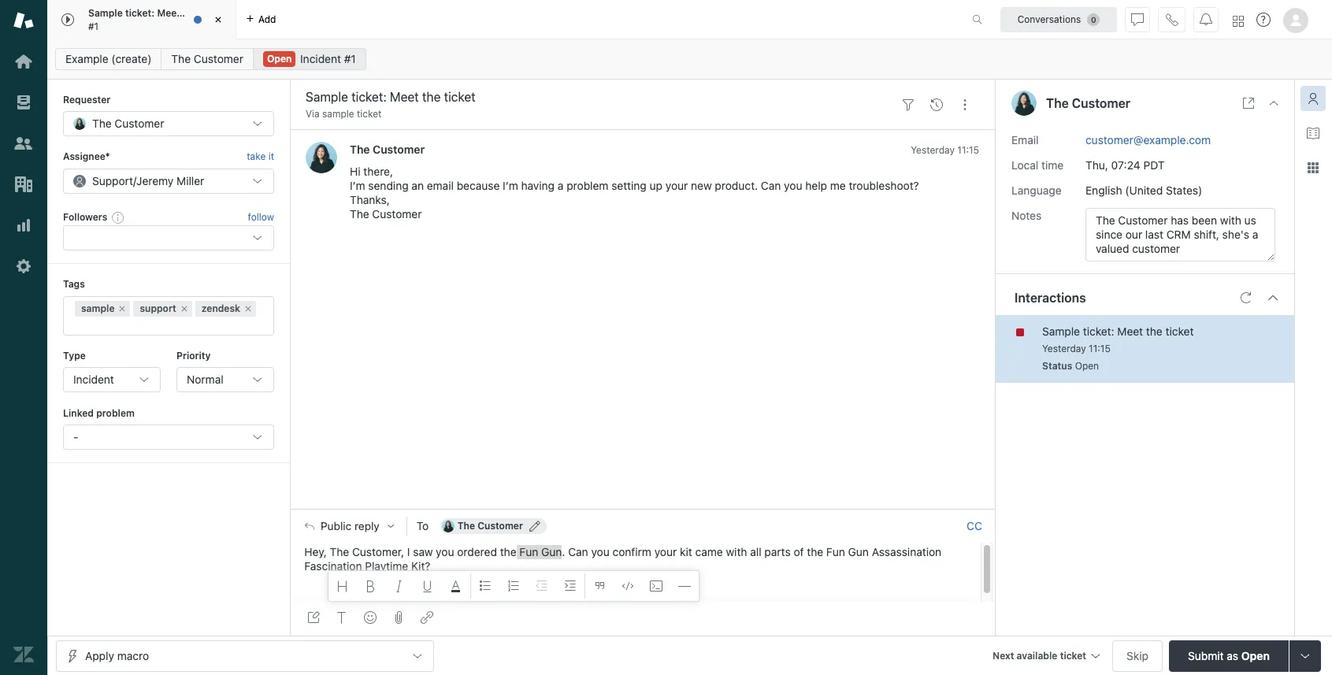 Task type: vqa. For each thing, say whether or not it's contained in the screenshot.
1st Close icon from the left
no



Task type: locate. For each thing, give the bounding box(es) containing it.
sample ticket: meet the ticket yesterday 11:15 status open
[[1043, 324, 1194, 372]]

1 vertical spatial 11:15
[[1089, 342, 1111, 354]]

followers element
[[63, 226, 274, 251]]

1 horizontal spatial problem
[[567, 179, 609, 193]]

customer down sending
[[372, 208, 422, 221]]

i'm down the hi
[[350, 179, 365, 193]]

you inside hi there, i'm sending an email because i'm having a problem setting up your new product. can you help me troubleshoot? thanks, the customer
[[784, 179, 803, 193]]

customer up there,
[[373, 143, 425, 156]]

ticket: inside the sample ticket: meet the ticket #1
[[125, 7, 155, 19]]

hey,
[[305, 546, 327, 559]]

sample inside sample ticket: meet the ticket yesterday 11:15 status open
[[1043, 324, 1081, 338]]

the up fascination
[[330, 546, 349, 559]]

apply
[[85, 649, 114, 662]]

tags
[[63, 278, 85, 290]]

sample
[[88, 7, 123, 19], [1043, 324, 1081, 338]]

cc button
[[967, 520, 983, 534]]

1 horizontal spatial fun
[[827, 546, 846, 559]]

remove image
[[118, 304, 127, 313], [244, 304, 253, 313]]

i'm
[[350, 179, 365, 193], [503, 179, 518, 193]]

take it
[[247, 151, 274, 163]]

meet inside sample ticket: meet the ticket yesterday 11:15 status open
[[1118, 324, 1144, 338]]

sample down "tags"
[[81, 302, 115, 314]]

0 vertical spatial problem
[[567, 179, 609, 193]]

Subject field
[[303, 87, 891, 106]]

open down add
[[267, 53, 292, 65]]

example
[[65, 52, 108, 65]]

horizontal rule (cmd shift l) image
[[679, 580, 691, 593]]

yesterday down events icon
[[911, 145, 955, 156]]

customer inside the requester "element"
[[115, 117, 164, 130]]

fun
[[520, 546, 539, 559], [827, 546, 846, 559]]

ticket: up yesterday 11:15 text field
[[1084, 324, 1115, 338]]

skip
[[1127, 649, 1149, 662]]

#1 up example
[[88, 20, 99, 32]]

The Customer has been with us since our last CRM shift, she's a valued customer text field
[[1086, 208, 1276, 261]]

1 vertical spatial incident
[[73, 373, 114, 386]]

add
[[259, 13, 276, 25]]

zendesk support image
[[13, 10, 34, 31]]

followers
[[63, 211, 107, 223]]

remove image
[[180, 304, 189, 313]]

your inside hey, the customer, i saw you ordered the fun gun. can you confirm your kit came with all parts of the fun gun assassination fascination playtime kit?
[[655, 546, 677, 559]]

you right the saw
[[436, 546, 454, 559]]

the customer down close icon
[[171, 52, 243, 65]]

1 horizontal spatial incident
[[300, 52, 341, 65]]

1 horizontal spatial you
[[591, 546, 610, 559]]

jeremy
[[136, 174, 174, 187]]

increase indent (cmd ]) image
[[564, 580, 577, 593]]

Public reply composer text field
[[298, 543, 977, 576]]

can
[[761, 179, 781, 193], [568, 546, 589, 559]]

1 horizontal spatial ticket:
[[1084, 324, 1115, 338]]

fun left gun.
[[520, 546, 539, 559]]

decrease indent (cmd [) image
[[536, 580, 549, 593]]

the customer down requester
[[92, 117, 164, 130]]

0 horizontal spatial meet
[[157, 7, 181, 19]]

ticket:
[[125, 7, 155, 19], [1084, 324, 1115, 338]]

1 vertical spatial your
[[655, 546, 677, 559]]

displays possible ticket submission types image
[[1300, 650, 1312, 662]]

ticket: inside sample ticket: meet the ticket yesterday 11:15 status open
[[1084, 324, 1115, 338]]

admin image
[[13, 256, 34, 277]]

english
[[1086, 183, 1123, 197]]

the
[[171, 52, 191, 65], [1047, 96, 1069, 110], [92, 117, 112, 130], [350, 143, 370, 156], [350, 208, 369, 221], [458, 520, 475, 532], [330, 546, 349, 559]]

0 horizontal spatial open
[[267, 53, 292, 65]]

incident inside popup button
[[73, 373, 114, 386]]

1 vertical spatial ticket:
[[1084, 324, 1115, 338]]

#1 inside secondary element
[[344, 52, 356, 65]]

can right product. at the right of the page
[[761, 179, 781, 193]]

problem down incident popup button
[[96, 407, 135, 419]]

me
[[831, 179, 846, 193]]

ticket inside next available ticket popup button
[[1061, 650, 1087, 662]]

sample up example (create)
[[88, 7, 123, 19]]

apply macro
[[85, 649, 149, 662]]

time
[[1042, 158, 1064, 171]]

i'm left having in the top of the page
[[503, 179, 518, 193]]

1 horizontal spatial the customer link
[[350, 143, 425, 156]]

the inside hey, the customer, i saw you ordered the fun gun. can you confirm your kit came with all parts of the fun gun assassination fascination playtime kit?
[[330, 546, 349, 559]]

1 remove image from the left
[[118, 304, 127, 313]]

1 horizontal spatial sample
[[1043, 324, 1081, 338]]

views image
[[13, 92, 34, 113]]

assassination
[[872, 546, 942, 559]]

1 horizontal spatial 11:15
[[1089, 342, 1111, 354]]

take
[[247, 151, 266, 163]]

states)
[[1166, 183, 1203, 197]]

yesterday inside sample ticket: meet the ticket yesterday 11:15 status open
[[1043, 342, 1087, 354]]

your left kit
[[655, 546, 677, 559]]

0 horizontal spatial incident
[[73, 373, 114, 386]]

open inside secondary element
[[267, 53, 292, 65]]

1 vertical spatial open
[[1076, 360, 1100, 372]]

1 vertical spatial meet
[[1118, 324, 1144, 338]]

incident inside secondary element
[[300, 52, 341, 65]]

product.
[[715, 179, 758, 193]]

your inside hi there, i'm sending an email because i'm having a problem setting up your new product. can you help me troubleshoot? thanks, the customer
[[666, 179, 688, 193]]

all
[[751, 546, 762, 559]]

11:15
[[958, 145, 980, 156], [1089, 342, 1111, 354]]

incident
[[300, 52, 341, 65], [73, 373, 114, 386]]

remove image left support
[[118, 304, 127, 313]]

1 vertical spatial problem
[[96, 407, 135, 419]]

the customer inside secondary element
[[171, 52, 243, 65]]

code block (ctrl shift 6) image
[[650, 580, 663, 593]]

0 vertical spatial sample
[[88, 7, 123, 19]]

remove image right zendesk
[[244, 304, 253, 313]]

the customer
[[171, 52, 243, 65], [1047, 96, 1131, 110], [92, 117, 164, 130], [350, 143, 425, 156], [458, 520, 523, 532]]

customer context image
[[1308, 92, 1320, 105]]

knowledge image
[[1308, 127, 1320, 140]]

1 horizontal spatial can
[[761, 179, 781, 193]]

0 vertical spatial #1
[[88, 20, 99, 32]]

0 vertical spatial ticket:
[[125, 7, 155, 19]]

the down the sample ticket: meet the ticket #1
[[171, 52, 191, 65]]

0 horizontal spatial ticket:
[[125, 7, 155, 19]]

up
[[650, 179, 663, 193]]

0 horizontal spatial remove image
[[118, 304, 127, 313]]

0 vertical spatial can
[[761, 179, 781, 193]]

customer inside secondary element
[[194, 52, 243, 65]]

meet for sample ticket: meet the ticket #1
[[157, 7, 181, 19]]

0 vertical spatial open
[[267, 53, 292, 65]]

normal button
[[177, 367, 274, 392]]

1 fun from the left
[[520, 546, 539, 559]]

follow button
[[248, 210, 274, 225]]

meet inside the sample ticket: meet the ticket #1
[[157, 7, 181, 19]]

your for new
[[666, 179, 688, 193]]

setting
[[612, 179, 647, 193]]

the down requester
[[92, 117, 112, 130]]

via sample ticket
[[306, 108, 382, 120]]

follow
[[248, 211, 274, 223]]

open
[[267, 53, 292, 65], [1076, 360, 1100, 372], [1242, 649, 1270, 662]]

1 horizontal spatial meet
[[1118, 324, 1144, 338]]

hi
[[350, 165, 361, 178]]

the customer up ordered
[[458, 520, 523, 532]]

2 horizontal spatial you
[[784, 179, 803, 193]]

customer up /
[[115, 117, 164, 130]]

customer@example.com
[[1086, 133, 1211, 146]]

incident up the via
[[300, 52, 341, 65]]

organizations image
[[13, 174, 34, 195]]

1 vertical spatial yesterday
[[1043, 342, 1087, 354]]

support
[[92, 174, 133, 187]]

the customer up there,
[[350, 143, 425, 156]]

0 horizontal spatial sample
[[88, 7, 123, 19]]

customer@example.com image
[[442, 520, 455, 533]]

1 vertical spatial can
[[568, 546, 589, 559]]

tab
[[47, 0, 236, 39]]

customer,
[[352, 546, 404, 559]]

1 vertical spatial sample
[[81, 302, 115, 314]]

open down yesterday 11:15 text field
[[1076, 360, 1100, 372]]

sample right the via
[[322, 108, 354, 120]]

2 remove image from the left
[[244, 304, 253, 313]]

0 horizontal spatial yesterday
[[911, 145, 955, 156]]

incident down type
[[73, 373, 114, 386]]

2 i'm from the left
[[503, 179, 518, 193]]

assignee* element
[[63, 168, 274, 194]]

the inside secondary element
[[171, 52, 191, 65]]

get help image
[[1257, 13, 1271, 27]]

ticket inside the sample ticket: meet the ticket #1
[[201, 7, 227, 19]]

1 horizontal spatial #1
[[344, 52, 356, 65]]

linked problem
[[63, 407, 135, 419]]

draft mode image
[[307, 612, 320, 624]]

the inside "element"
[[92, 117, 112, 130]]

problem right the a
[[567, 179, 609, 193]]

take it button
[[247, 149, 274, 165]]

the customer link
[[161, 48, 254, 70], [350, 143, 425, 156]]

ticket
[[201, 7, 227, 19], [357, 108, 382, 120], [1166, 324, 1194, 338], [1061, 650, 1087, 662]]

yesterday
[[911, 145, 955, 156], [1043, 342, 1087, 354]]

you left help
[[784, 179, 803, 193]]

0 horizontal spatial i'm
[[350, 179, 365, 193]]

submit as open
[[1189, 649, 1270, 662]]

customer
[[194, 52, 243, 65], [1072, 96, 1131, 110], [115, 117, 164, 130], [373, 143, 425, 156], [372, 208, 422, 221], [478, 520, 523, 532]]

ordered
[[457, 546, 497, 559]]

1 vertical spatial #1
[[344, 52, 356, 65]]

11:15 inside sample ticket: meet the ticket yesterday 11:15 status open
[[1089, 342, 1111, 354]]

0 horizontal spatial #1
[[88, 20, 99, 32]]

user image
[[1012, 91, 1037, 116]]

the customer link up there,
[[350, 143, 425, 156]]

view more details image
[[1243, 97, 1256, 110]]

1 horizontal spatial sample
[[322, 108, 354, 120]]

customer left the edit user icon
[[478, 520, 523, 532]]

linked
[[63, 407, 94, 419]]

can right gun.
[[568, 546, 589, 559]]

1 horizontal spatial i'm
[[503, 179, 518, 193]]

#1
[[88, 20, 99, 32], [344, 52, 356, 65]]

0 horizontal spatial can
[[568, 546, 589, 559]]

you left confirm
[[591, 546, 610, 559]]

notes
[[1012, 209, 1042, 222]]

gun
[[849, 546, 869, 559]]

of
[[794, 546, 804, 559]]

1 horizontal spatial yesterday
[[1043, 342, 1087, 354]]

0 vertical spatial the customer link
[[161, 48, 254, 70]]

#1 inside the sample ticket: meet the ticket #1
[[88, 20, 99, 32]]

problem
[[567, 179, 609, 193], [96, 407, 135, 419]]

the down thanks,
[[350, 208, 369, 221]]

close image
[[1268, 97, 1281, 110]]

0 vertical spatial incident
[[300, 52, 341, 65]]

1 horizontal spatial remove image
[[244, 304, 253, 313]]

sample up yesterday 11:15 text field
[[1043, 324, 1081, 338]]

your
[[666, 179, 688, 193], [655, 546, 677, 559]]

zendesk
[[202, 302, 240, 314]]

meet
[[157, 7, 181, 19], [1118, 324, 1144, 338]]

0 horizontal spatial the customer link
[[161, 48, 254, 70]]

the customer inside the requester "element"
[[92, 117, 164, 130]]

linked problem element
[[63, 425, 274, 450]]

the right customer@example.com icon
[[458, 520, 475, 532]]

the customer link down close icon
[[161, 48, 254, 70]]

yesterday up status
[[1043, 342, 1087, 354]]

fun left "gun"
[[827, 546, 846, 559]]

2 vertical spatial open
[[1242, 649, 1270, 662]]

0 horizontal spatial sample
[[81, 302, 115, 314]]

sample inside the sample ticket: meet the ticket #1
[[88, 7, 123, 19]]

open right the as
[[1242, 649, 1270, 662]]

notifications image
[[1200, 13, 1213, 26]]

#1 up via sample ticket
[[344, 52, 356, 65]]

0 vertical spatial 11:15
[[958, 145, 980, 156]]

-
[[73, 431, 78, 444]]

0 vertical spatial meet
[[157, 7, 181, 19]]

customer inside hi there, i'm sending an email because i'm having a problem setting up your new product. can you help me troubleshoot? thanks, the customer
[[372, 208, 422, 221]]

kit
[[680, 546, 693, 559]]

ticket: up (create)
[[125, 7, 155, 19]]

0 horizontal spatial fun
[[520, 546, 539, 559]]

requester element
[[63, 111, 274, 137]]

the inside the sample ticket: meet the ticket #1
[[183, 7, 198, 19]]

customer down close icon
[[194, 52, 243, 65]]

add button
[[236, 0, 286, 39]]

0 vertical spatial your
[[666, 179, 688, 193]]

your right up
[[666, 179, 688, 193]]

the
[[183, 7, 198, 19], [1147, 324, 1163, 338], [500, 546, 517, 559], [807, 546, 824, 559]]

1 vertical spatial sample
[[1043, 324, 1081, 338]]

the customer link inside secondary element
[[161, 48, 254, 70]]

edit user image
[[530, 521, 541, 532]]

2 fun from the left
[[827, 546, 846, 559]]

you
[[784, 179, 803, 193], [436, 546, 454, 559], [591, 546, 610, 559]]

available
[[1017, 650, 1058, 662]]

an
[[412, 179, 424, 193]]

italic (cmd i) image
[[393, 580, 406, 593]]

conversations
[[1018, 13, 1082, 25]]

1 horizontal spatial open
[[1076, 360, 1100, 372]]



Task type: describe. For each thing, give the bounding box(es) containing it.
interactions
[[1015, 290, 1087, 305]]

tab containing sample ticket: meet the ticket
[[47, 0, 236, 39]]

headings image
[[337, 580, 349, 593]]

avatar image
[[306, 142, 337, 174]]

next available ticket
[[993, 650, 1087, 662]]

get started image
[[13, 51, 34, 72]]

support / jeremy miller
[[92, 174, 204, 187]]

a
[[558, 179, 564, 193]]

via
[[306, 108, 320, 120]]

normal
[[187, 373, 224, 386]]

thu, 07:24 pdt
[[1086, 158, 1165, 171]]

local
[[1012, 158, 1039, 171]]

events image
[[931, 98, 943, 111]]

open inside sample ticket: meet the ticket yesterday 11:15 status open
[[1076, 360, 1100, 372]]

/
[[133, 174, 136, 187]]

Yesterday 11:15 text field
[[1043, 342, 1111, 354]]

miller
[[177, 174, 204, 187]]

i
[[407, 546, 410, 559]]

conversations button
[[1001, 7, 1118, 32]]

yesterday 11:15
[[911, 145, 980, 156]]

format text image
[[336, 612, 348, 624]]

1 i'm from the left
[[350, 179, 365, 193]]

requester
[[63, 94, 111, 106]]

hi there, i'm sending an email because i'm having a problem setting up your new product. can you help me troubleshoot? thanks, the customer
[[350, 165, 920, 221]]

problem inside hi there, i'm sending an email because i'm having a problem setting up your new product. can you help me troubleshoot? thanks, the customer
[[567, 179, 609, 193]]

support
[[140, 302, 176, 314]]

email
[[427, 179, 454, 193]]

(create)
[[111, 52, 152, 65]]

example (create)
[[65, 52, 152, 65]]

secondary element
[[47, 43, 1333, 75]]

macro
[[117, 649, 149, 662]]

0 horizontal spatial problem
[[96, 407, 135, 419]]

numbered list (cmd shift 7) image
[[508, 580, 520, 593]]

because
[[457, 179, 500, 193]]

the up the hi
[[350, 143, 370, 156]]

incident for incident
[[73, 373, 114, 386]]

gun.
[[542, 546, 565, 559]]

can inside hi there, i'm sending an email because i'm having a problem setting up your new product. can you help me troubleshoot? thanks, the customer
[[761, 179, 781, 193]]

priority
[[177, 350, 211, 361]]

can inside hey, the customer, i saw you ordered the fun gun. can you confirm your kit came with all parts of the fun gun assassination fascination playtime kit?
[[568, 546, 589, 559]]

language
[[1012, 183, 1062, 197]]

underline (cmd u) image
[[422, 580, 434, 593]]

the inside hi there, i'm sending an email because i'm having a problem setting up your new product. can you help me troubleshoot? thanks, the customer
[[350, 208, 369, 221]]

2 horizontal spatial open
[[1242, 649, 1270, 662]]

Yesterday 11:15 text field
[[911, 145, 980, 156]]

hey, the customer, i saw you ordered the fun gun. can you confirm your kit came with all parts of the fun gun assassination fascination playtime kit?
[[305, 546, 942, 573]]

bold (cmd b) image
[[365, 580, 378, 593]]

public reply
[[321, 520, 380, 533]]

incident button
[[63, 367, 161, 392]]

there,
[[364, 165, 393, 178]]

sending
[[368, 179, 409, 193]]

customer up customer@example.com
[[1072, 96, 1131, 110]]

to
[[417, 520, 429, 533]]

main element
[[0, 0, 47, 675]]

submit
[[1189, 649, 1224, 662]]

sample for sample ticket: meet the ticket #1
[[88, 7, 123, 19]]

confirm
[[613, 546, 652, 559]]

playtime
[[365, 560, 408, 573]]

quote (cmd shift 9) image
[[593, 580, 606, 593]]

kit?
[[411, 560, 431, 573]]

close image
[[210, 12, 226, 28]]

as
[[1227, 649, 1239, 662]]

tabs tab list
[[47, 0, 956, 39]]

ticket inside sample ticket: meet the ticket yesterday 11:15 status open
[[1166, 324, 1194, 338]]

code span (ctrl shift 5) image
[[622, 580, 634, 593]]

0 horizontal spatial you
[[436, 546, 454, 559]]

remove image for zendesk
[[244, 304, 253, 313]]

0 horizontal spatial 11:15
[[958, 145, 980, 156]]

assignee*
[[63, 151, 110, 163]]

email
[[1012, 133, 1039, 146]]

the right user image on the top of the page
[[1047, 96, 1069, 110]]

zendesk image
[[13, 645, 34, 665]]

meet for sample ticket: meet the ticket yesterday 11:15 status open
[[1118, 324, 1144, 338]]

english (united states)
[[1086, 183, 1203, 197]]

0 vertical spatial yesterday
[[911, 145, 955, 156]]

thu,
[[1086, 158, 1109, 171]]

cc
[[967, 520, 983, 533]]

apps image
[[1308, 162, 1320, 174]]

thanks,
[[350, 193, 390, 207]]

filter image
[[902, 98, 915, 111]]

sample for sample ticket: meet the ticket yesterday 11:15 status open
[[1043, 324, 1081, 338]]

public
[[321, 520, 352, 533]]

having
[[521, 179, 555, 193]]

the inside sample ticket: meet the ticket yesterday 11:15 status open
[[1147, 324, 1163, 338]]

07:24
[[1112, 158, 1141, 171]]

zendesk products image
[[1233, 15, 1245, 26]]

troubleshoot?
[[849, 179, 920, 193]]

with
[[726, 546, 748, 559]]

remove image for sample
[[118, 304, 127, 313]]

0 vertical spatial sample
[[322, 108, 354, 120]]

fascination
[[305, 560, 362, 573]]

sample ticket: meet the ticket #1
[[88, 7, 227, 32]]

saw
[[413, 546, 433, 559]]

example (create) button
[[55, 48, 162, 70]]

1 vertical spatial the customer link
[[350, 143, 425, 156]]

public reply button
[[291, 510, 407, 543]]

customers image
[[13, 133, 34, 154]]

ticket: for sample ticket: meet the ticket yesterday 11:15 status open
[[1084, 324, 1115, 338]]

help
[[806, 179, 828, 193]]

the customer up the thu,
[[1047, 96, 1131, 110]]

reply
[[355, 520, 380, 533]]

parts
[[765, 546, 791, 559]]

(united
[[1126, 183, 1163, 197]]

insert emojis image
[[364, 612, 377, 624]]

reporting image
[[13, 215, 34, 236]]

incident for incident #1
[[300, 52, 341, 65]]

your for kit
[[655, 546, 677, 559]]

type
[[63, 350, 86, 361]]

new
[[691, 179, 712, 193]]

skip button
[[1113, 640, 1163, 672]]

incident #1
[[300, 52, 356, 65]]

button displays agent's chat status as invisible. image
[[1132, 13, 1144, 26]]

next available ticket button
[[986, 640, 1107, 674]]

it
[[268, 151, 274, 163]]

info on adding followers image
[[112, 211, 125, 224]]

status
[[1043, 360, 1073, 372]]

bulleted list (cmd shift 8) image
[[479, 580, 492, 593]]

pdt
[[1144, 158, 1165, 171]]

ticket: for sample ticket: meet the ticket #1
[[125, 7, 155, 19]]

hide composer image
[[636, 503, 649, 516]]

add attachment image
[[393, 612, 405, 624]]

add link (cmd k) image
[[421, 612, 433, 624]]

next
[[993, 650, 1015, 662]]

ticket actions image
[[959, 98, 972, 111]]



